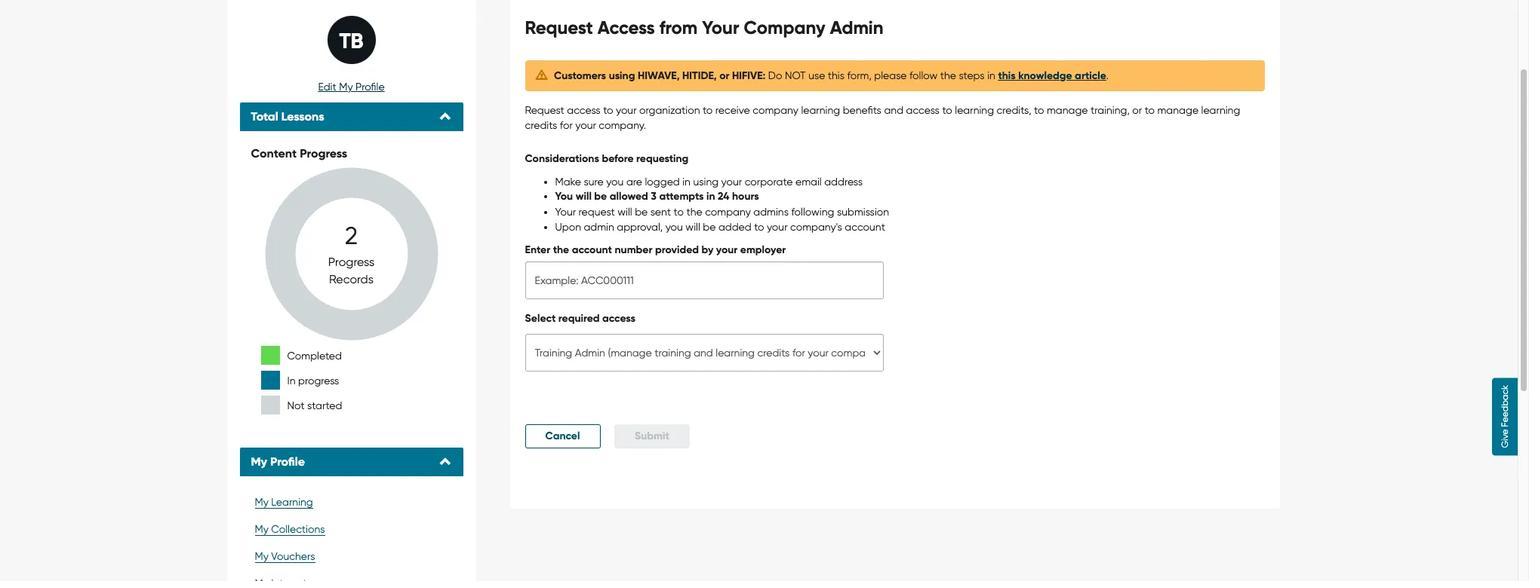 Task type: describe. For each thing, give the bounding box(es) containing it.
this inside customers using hiwave, hitide, or hifive: do not use this form, please follow the steps in this knowledge article .
[[828, 70, 845, 82]]

1 horizontal spatial access
[[602, 313, 635, 326]]

collections
[[271, 524, 325, 536]]

1 vertical spatial account
[[572, 244, 612, 257]]

allowed 3
[[610, 190, 657, 203]]

admin
[[584, 221, 614, 234]]

admin​
[[830, 17, 884, 38]]

0 vertical spatial using
[[609, 70, 635, 83]]

lessons
[[281, 109, 324, 124]]

or inside request access to your organization to receive company learning benefits and access to learning credits, to manage training, or to manage learning credits for your company.
[[1132, 104, 1142, 117]]

hitide,
[[682, 70, 717, 83]]

1 vertical spatial you
[[665, 221, 683, 234]]

0 vertical spatial be
[[594, 190, 607, 203]]

.
[[1106, 70, 1109, 82]]

edit my profile
[[318, 81, 385, 93]]

Example: ACC000111 text field
[[525, 262, 883, 300]]

my vouchers
[[255, 551, 315, 563]]

records
[[329, 272, 374, 287]]

logged
[[645, 176, 680, 188]]

to left receive
[[703, 104, 713, 117]]

warning sign image
[[536, 70, 551, 80]]

sent
[[650, 206, 671, 218]]

request
[[579, 206, 615, 218]]

to down admins
[[754, 221, 764, 234]]

make
[[555, 176, 581, 188]]

1 horizontal spatial be
[[635, 206, 648, 218]]

your down admins
[[767, 221, 788, 234]]

my collections button
[[251, 520, 452, 539]]

approval,
[[617, 221, 663, 234]]

0 horizontal spatial in
[[682, 176, 691, 188]]

number
[[615, 244, 652, 257]]

0 horizontal spatial will
[[576, 190, 592, 203]]

my profile button
[[251, 455, 452, 470]]

0 horizontal spatial access
[[567, 104, 601, 117]]

company.
[[599, 120, 646, 132]]

2 learning from the left
[[955, 104, 994, 117]]

to right credits,
[[1034, 104, 1044, 117]]

1 vertical spatial profile
[[270, 455, 305, 470]]

chevron up image for lessons
[[440, 111, 452, 123]]

3 learning from the left
[[1201, 104, 1240, 117]]

company inside request access to your organization to receive company learning benefits and access to learning credits, to manage training, or to manage learning credits for your company.
[[753, 104, 798, 117]]

content progress
[[251, 146, 347, 160]]

request for request access from your company admin​
[[525, 17, 593, 38]]

0 horizontal spatial the
[[553, 244, 569, 257]]

cancel
[[545, 430, 580, 443]]

and
[[884, 104, 903, 117]]

admins
[[753, 206, 789, 218]]

attempts
[[659, 190, 704, 203]]

use
[[808, 70, 825, 82]]

progress for content
[[300, 146, 347, 160]]

form,
[[847, 70, 872, 82]]

account inside make sure you are logged in using your corporate email address you will be allowed 3 attempts in 24 hours your request will be sent to the company admins following submission upon admin approval, you will be added to your company's account
[[845, 221, 885, 234]]

required
[[558, 313, 600, 326]]

my collections
[[255, 524, 325, 536]]

considerations
[[525, 153, 599, 166]]

organization
[[639, 104, 700, 117]]

following
[[791, 206, 834, 218]]

address
[[824, 176, 863, 188]]

submission
[[837, 206, 889, 218]]

article
[[1075, 70, 1106, 83]]

2
[[345, 223, 358, 251]]

email
[[795, 176, 822, 188]]

credits,
[[997, 104, 1031, 117]]

to right and
[[942, 104, 952, 117]]

tb
[[339, 29, 363, 54]]

my for my profile
[[251, 455, 267, 470]]

please
[[874, 70, 907, 82]]

employer
[[740, 244, 786, 257]]

sure
[[584, 176, 604, 188]]

request access to your organization to receive company learning benefits and access to learning credits, to manage training, or to manage learning credits for your company.
[[525, 104, 1240, 132]]

do
[[768, 70, 782, 82]]

customers using hiwave, hitide, or hifive: do not use this form, please follow the steps in this knowledge article .
[[554, 70, 1109, 83]]

1 horizontal spatial profile
[[355, 81, 385, 93]]

company inside make sure you are logged in using your corporate email address you will be allowed 3 attempts in 24 hours your request will be sent to the company admins following submission upon admin approval, you will be added to your company's account
[[705, 206, 751, 218]]

edit
[[318, 81, 336, 93]]

enter the account number provided by your employer
[[525, 244, 786, 257]]

enter
[[525, 244, 550, 257]]

vouchers
[[271, 551, 315, 563]]

my vouchers button
[[251, 547, 452, 567]]

are
[[626, 176, 642, 188]]

from
[[659, 17, 698, 38]]



Task type: locate. For each thing, give the bounding box(es) containing it.
request up credits
[[525, 104, 564, 117]]

my down my learning at the left of the page
[[255, 524, 269, 536]]

company
[[753, 104, 798, 117], [705, 206, 751, 218]]

1 horizontal spatial this
[[998, 70, 1016, 83]]

profile up my learning at the left of the page
[[270, 455, 305, 470]]

in up attempts
[[682, 176, 691, 188]]

chevron up image
[[440, 111, 452, 123], [440, 457, 452, 469]]

1 horizontal spatial or
[[1132, 104, 1142, 117]]

2 horizontal spatial the
[[940, 70, 956, 82]]

2 this from the left
[[998, 70, 1016, 83]]

or left 'hifive:'
[[719, 70, 729, 83]]

in right steps on the right top of page
[[987, 70, 995, 82]]

progress for 2
[[328, 255, 374, 270]]

the down attempts
[[686, 206, 702, 218]]

0 vertical spatial or
[[719, 70, 729, 83]]

2 request from the top
[[525, 104, 564, 117]]

1 vertical spatial in
[[682, 176, 691, 188]]

2 vertical spatial be
[[703, 221, 716, 234]]

0 vertical spatial progress
[[300, 146, 347, 160]]

2 progress records
[[328, 223, 374, 287]]

your up the '24' on the top left
[[721, 176, 742, 188]]

using up the '24' on the top left
[[693, 176, 719, 188]]

company's
[[790, 221, 842, 234]]

1 manage from the left
[[1047, 104, 1088, 117]]

chevron up image for profile
[[440, 457, 452, 469]]

24
[[718, 190, 729, 203]]

0 horizontal spatial your
[[555, 206, 576, 218]]

upon
[[555, 221, 581, 234]]

access
[[598, 17, 655, 38]]

2 horizontal spatial learning
[[1201, 104, 1240, 117]]

2 vertical spatial the
[[553, 244, 569, 257]]

my learning
[[255, 496, 313, 509]]

2 horizontal spatial in
[[987, 70, 995, 82]]

access right and
[[906, 104, 940, 117]]

0 horizontal spatial this
[[828, 70, 845, 82]]

my profile button
[[251, 455, 452, 470]]

added
[[718, 221, 751, 234]]

total lessons button
[[251, 109, 452, 124]]

my for my learning
[[255, 496, 269, 509]]

0 vertical spatial in
[[987, 70, 995, 82]]

my for my collections
[[255, 524, 269, 536]]

0 vertical spatial profile
[[355, 81, 385, 93]]

0 vertical spatial company
[[753, 104, 798, 117]]

in inside customers using hiwave, hitide, or hifive: do not use this form, please follow the steps in this knowledge article .
[[987, 70, 995, 82]]

request
[[525, 17, 593, 38], [525, 104, 564, 117]]

2 vertical spatial in
[[706, 190, 715, 203]]

1 vertical spatial will
[[618, 206, 632, 218]]

hifive:
[[732, 70, 766, 83]]

the left steps on the right top of page
[[940, 70, 956, 82]]

will down sure
[[576, 190, 592, 203]]

hiwave,
[[638, 70, 680, 83]]

steps
[[959, 70, 985, 82]]

2 horizontal spatial access
[[906, 104, 940, 117]]

access right required
[[602, 313, 635, 326]]

will down allowed 3
[[618, 206, 632, 218]]

0 vertical spatial account
[[845, 221, 885, 234]]

1 horizontal spatial learning
[[955, 104, 994, 117]]

1 horizontal spatial will
[[618, 206, 632, 218]]

the
[[940, 70, 956, 82], [686, 206, 702, 218], [553, 244, 569, 257]]

manage
[[1047, 104, 1088, 117], [1157, 104, 1199, 117]]

you left 'are'
[[606, 176, 624, 188]]

chevron up image inside my profile button
[[440, 457, 452, 469]]

benefits
[[843, 104, 881, 117]]

your inside make sure you are logged in using your corporate email address you will be allowed 3 attempts in 24 hours your request will be sent to the company admins following submission upon admin approval, you will be added to your company's account
[[555, 206, 576, 218]]

in left the '24' on the top left
[[706, 190, 715, 203]]

1 horizontal spatial manage
[[1157, 104, 1199, 117]]

to down attempts
[[674, 206, 684, 218]]

1 horizontal spatial in
[[706, 190, 715, 203]]

my right edit
[[339, 81, 353, 93]]

using inside make sure you are logged in using your corporate email address you will be allowed 3 attempts in 24 hours your request will be sent to the company admins following submission upon admin approval, you will be added to your company's account
[[693, 176, 719, 188]]

or
[[719, 70, 729, 83], [1132, 104, 1142, 117]]

1 vertical spatial request
[[525, 104, 564, 117]]

my profile
[[251, 455, 305, 470]]

2 manage from the left
[[1157, 104, 1199, 117]]

to up "company."
[[603, 104, 613, 117]]

2 vertical spatial will
[[686, 221, 700, 234]]

your right from
[[702, 17, 739, 38]]

1 horizontal spatial your
[[702, 17, 739, 38]]

1 horizontal spatial using
[[693, 176, 719, 188]]

to
[[603, 104, 613, 117], [703, 104, 713, 117], [942, 104, 952, 117], [1034, 104, 1044, 117], [1145, 104, 1155, 117], [674, 206, 684, 218], [754, 221, 764, 234]]

or right training,
[[1132, 104, 1142, 117]]

learning
[[271, 496, 313, 509]]

you down sent
[[665, 221, 683, 234]]

to right training,
[[1145, 104, 1155, 117]]

progress down 'lessons'
[[300, 146, 347, 160]]

progress
[[300, 146, 347, 160], [328, 255, 374, 270]]

be up by
[[703, 221, 716, 234]]

manage right training,
[[1157, 104, 1199, 117]]

0 vertical spatial request
[[525, 17, 593, 38]]

will up provided at the left top of the page
[[686, 221, 700, 234]]

0 horizontal spatial you
[[606, 176, 624, 188]]

account down admin
[[572, 244, 612, 257]]

make sure you are logged in using your corporate email address you will be allowed 3 attempts in 24 hours your request will be sent to the company admins following submission upon admin approval, you will be added to your company's account
[[555, 176, 889, 234]]

before
[[602, 153, 634, 166]]

provided
[[655, 244, 699, 257]]

total
[[251, 109, 278, 124]]

1 horizontal spatial you
[[665, 221, 683, 234]]

0 horizontal spatial be
[[594, 190, 607, 203]]

you
[[606, 176, 624, 188], [665, 221, 683, 234]]

hours
[[732, 190, 759, 203]]

0 horizontal spatial profile
[[270, 455, 305, 470]]

using
[[609, 70, 635, 83], [693, 176, 719, 188]]

0 horizontal spatial using
[[609, 70, 635, 83]]

0 horizontal spatial company
[[705, 206, 751, 218]]

requesting
[[636, 153, 689, 166]]

follow
[[909, 70, 938, 82]]

using left hiwave,
[[609, 70, 635, 83]]

access up for
[[567, 104, 601, 117]]

request access from your company admin​
[[525, 17, 884, 38]]

request up warning sign icon
[[525, 17, 593, 38]]

considerations before requesting
[[525, 153, 689, 166]]

total lessons
[[251, 109, 324, 124]]

2 horizontal spatial be
[[703, 221, 716, 234]]

this right use
[[828, 70, 845, 82]]

account down submission
[[845, 221, 885, 234]]

training,
[[1091, 104, 1130, 117]]

0 vertical spatial chevron up image
[[440, 111, 452, 123]]

0 horizontal spatial account
[[572, 244, 612, 257]]

be
[[594, 190, 607, 203], [635, 206, 648, 218], [703, 221, 716, 234]]

chevron up image inside total lessons button
[[440, 111, 452, 123]]

0 vertical spatial the
[[940, 70, 956, 82]]

0 vertical spatial will
[[576, 190, 592, 203]]

knowledge
[[1018, 70, 1072, 83]]

the inside customers using hiwave, hitide, or hifive: do not use this form, please follow the steps in this knowledge article .
[[940, 70, 956, 82]]

select required access
[[525, 313, 635, 326]]

1 vertical spatial or
[[1132, 104, 1142, 117]]

manage down the this knowledge article link at the right of the page
[[1047, 104, 1088, 117]]

be up request
[[594, 190, 607, 203]]

1 vertical spatial the
[[686, 206, 702, 218]]

be up approval,
[[635, 206, 648, 218]]

credits
[[525, 120, 557, 132]]

corporate
[[745, 176, 793, 188]]

profile
[[355, 81, 385, 93], [270, 455, 305, 470]]

1 vertical spatial chevron up image
[[440, 457, 452, 469]]

2 horizontal spatial will
[[686, 221, 700, 234]]

total lessons button
[[251, 109, 452, 124]]

1 vertical spatial your
[[555, 206, 576, 218]]

1 request from the top
[[525, 17, 593, 38]]

company down do
[[753, 104, 798, 117]]

receive
[[715, 104, 750, 117]]

this
[[828, 70, 845, 82], [998, 70, 1016, 83]]

1 horizontal spatial account
[[845, 221, 885, 234]]

1 vertical spatial be
[[635, 206, 648, 218]]

1 vertical spatial company
[[705, 206, 751, 218]]

1 this from the left
[[828, 70, 845, 82]]

edit my profile link
[[318, 81, 385, 93]]

company down the '24' on the top left
[[705, 206, 751, 218]]

your right by
[[716, 244, 738, 257]]

1 horizontal spatial company
[[753, 104, 798, 117]]

2 chevron up image from the top
[[440, 457, 452, 469]]

select
[[525, 313, 556, 326]]

my left vouchers on the bottom left of page
[[255, 551, 269, 563]]

learning
[[801, 104, 840, 117], [955, 104, 994, 117], [1201, 104, 1240, 117]]

for
[[560, 120, 573, 132]]

company
[[744, 17, 825, 38]]

account
[[845, 221, 885, 234], [572, 244, 612, 257]]

0 horizontal spatial learning
[[801, 104, 840, 117]]

request for request access to your organization to receive company learning benefits and access to learning credits, to manage training, or to manage learning credits for your company.
[[525, 104, 564, 117]]

your right for
[[575, 120, 596, 132]]

1 vertical spatial using
[[693, 176, 719, 188]]

you
[[555, 190, 573, 203]]

your
[[616, 104, 637, 117], [575, 120, 596, 132], [721, 176, 742, 188], [767, 221, 788, 234], [716, 244, 738, 257]]

profile up total lessons button
[[355, 81, 385, 93]]

1 learning from the left
[[801, 104, 840, 117]]

my left learning
[[255, 496, 269, 509]]

my for my vouchers
[[255, 551, 269, 563]]

cancel button
[[525, 425, 600, 449]]

progress up records
[[328, 255, 374, 270]]

your up upon
[[555, 206, 576, 218]]

not
[[785, 70, 806, 82]]

this knowledge article link
[[998, 70, 1106, 83]]

0 vertical spatial you
[[606, 176, 624, 188]]

1 vertical spatial progress
[[328, 255, 374, 270]]

by
[[701, 244, 713, 257]]

customers
[[554, 70, 606, 83]]

1 horizontal spatial the
[[686, 206, 702, 218]]

content
[[251, 146, 297, 160]]

0 vertical spatial your
[[702, 17, 739, 38]]

the right enter
[[553, 244, 569, 257]]

my up my learning at the left of the page
[[251, 455, 267, 470]]

your up "company."
[[616, 104, 637, 117]]

0 horizontal spatial or
[[719, 70, 729, 83]]

1 chevron up image from the top
[[440, 111, 452, 123]]

0 horizontal spatial manage
[[1047, 104, 1088, 117]]

the inside make sure you are logged in using your corporate email address you will be allowed 3 attempts in 24 hours your request will be sent to the company admins following submission upon admin approval, you will be added to your company's account
[[686, 206, 702, 218]]

request inside request access to your organization to receive company learning benefits and access to learning credits, to manage training, or to manage learning credits for your company.
[[525, 104, 564, 117]]

access
[[567, 104, 601, 117], [906, 104, 940, 117], [602, 313, 635, 326]]

my learning button
[[251, 493, 452, 512]]

this right steps on the right top of page
[[998, 70, 1016, 83]]

my
[[339, 81, 353, 93], [251, 455, 267, 470], [255, 496, 269, 509], [255, 524, 269, 536], [255, 551, 269, 563]]



Task type: vqa. For each thing, say whether or not it's contained in the screenshot.
Select required access
yes



